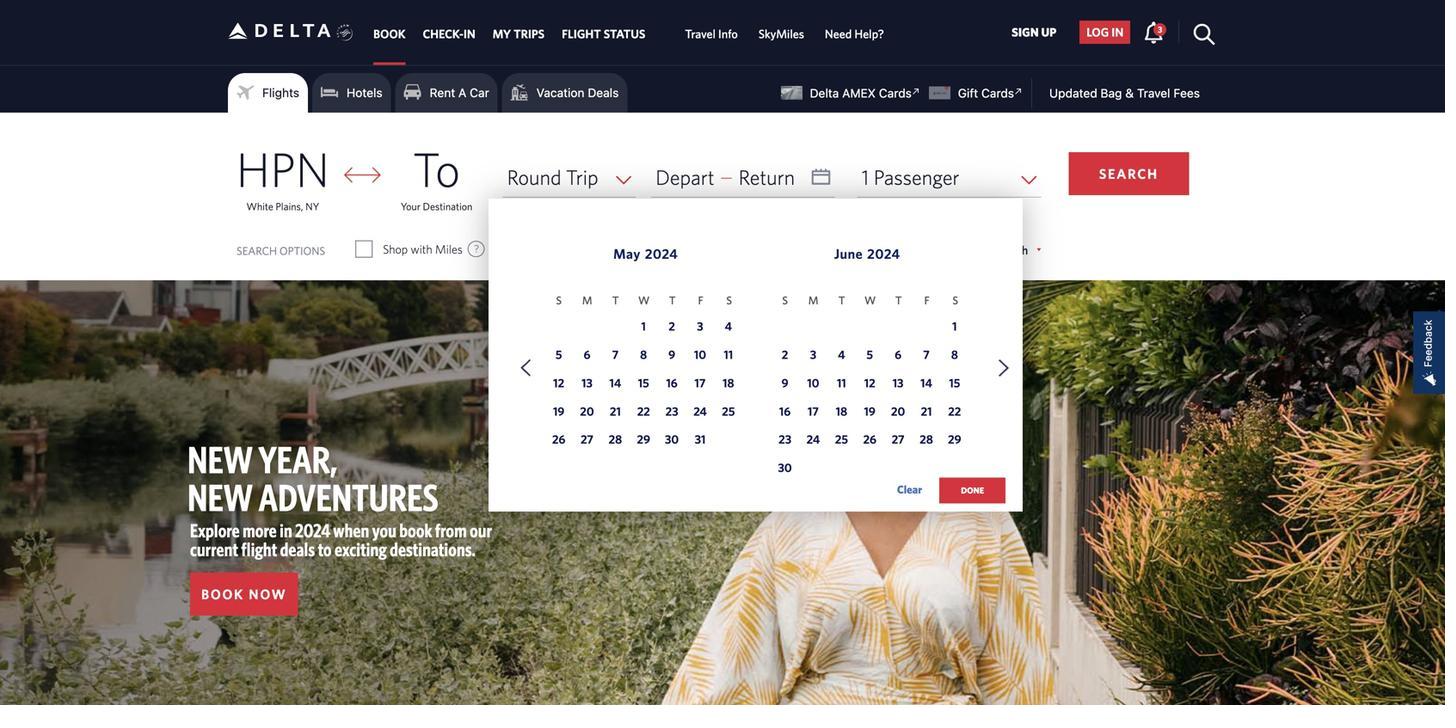 Task type: locate. For each thing, give the bounding box(es) containing it.
26 link
[[548, 430, 570, 453], [859, 430, 881, 453]]

17 for 17 link to the right
[[808, 404, 819, 418]]

0 vertical spatial 3 link
[[1143, 20, 1167, 43]]

28
[[609, 432, 622, 447], [920, 432, 933, 447]]

0 horizontal spatial 7 link
[[604, 345, 626, 368]]

12 link
[[548, 374, 570, 396], [859, 374, 881, 396]]

in right more
[[280, 520, 292, 541]]

0 vertical spatial 17 link
[[689, 374, 711, 396]]

13 link
[[576, 374, 598, 396], [887, 374, 909, 396]]

advanced search
[[941, 243, 1028, 257]]

1 horizontal spatial 7
[[923, 348, 930, 362]]

19
[[553, 404, 564, 418], [864, 404, 876, 418]]

1 horizontal spatial 15 link
[[943, 374, 966, 396]]

amex
[[842, 86, 876, 100]]

3 s from the left
[[782, 294, 788, 307]]

8
[[640, 348, 647, 362], [951, 348, 958, 362]]

0 horizontal spatial 30 link
[[661, 430, 683, 453]]

my trips link
[[493, 18, 545, 49]]

0 vertical spatial 2
[[669, 319, 675, 333]]

1 19 from the left
[[553, 404, 564, 418]]

sign up
[[1012, 25, 1056, 39]]

29 link up done
[[943, 430, 966, 453]]

1 horizontal spatial 28 link
[[915, 430, 938, 453]]

29 link left 31 link
[[632, 430, 655, 453]]

1 horizontal spatial 22 link
[[943, 402, 966, 424]]

w down may 2024
[[638, 294, 650, 307]]

t down may
[[612, 294, 619, 307]]

2
[[669, 319, 675, 333], [782, 348, 788, 362]]

1 7 from the left
[[612, 348, 619, 362]]

1 horizontal spatial 24
[[807, 432, 820, 447]]

0 horizontal spatial 15
[[638, 376, 649, 390]]

0 horizontal spatial 26
[[552, 432, 565, 447]]

2 20 link from the left
[[887, 402, 909, 424]]

1 vertical spatial 30
[[778, 461, 792, 475]]

2 vertical spatial 3 link
[[802, 345, 824, 368]]

31
[[695, 432, 706, 447]]

25 link
[[717, 402, 740, 424], [830, 430, 853, 453]]

0 horizontal spatial 7
[[612, 348, 619, 362]]

t down june
[[838, 294, 845, 307]]

My dates are flexible checkbox
[[664, 241, 679, 258]]

1 vertical spatial 18 link
[[830, 402, 853, 424]]

updated bag & travel fees link
[[1032, 86, 1200, 100]]

2 26 from the left
[[863, 432, 876, 447]]

1 m from the left
[[582, 294, 592, 307]]

28 link up 'clear'
[[915, 430, 938, 453]]

2 8 from the left
[[951, 348, 958, 362]]

log in
[[1087, 25, 1124, 39]]

30
[[665, 432, 679, 447], [778, 461, 792, 475]]

0 horizontal spatial 25 link
[[717, 402, 740, 424]]

book left now
[[201, 586, 244, 602]]

travel right &
[[1137, 86, 1170, 100]]

cards right amex
[[879, 86, 912, 100]]

1 vertical spatial 16 link
[[774, 402, 796, 424]]

1 6 from the left
[[584, 348, 590, 362]]

book link
[[373, 18, 406, 49]]

0 horizontal spatial 13 link
[[576, 374, 598, 396]]

1 horizontal spatial 26
[[863, 432, 876, 447]]

28 link left 31 link
[[604, 430, 626, 453]]

t down my dates are flexible option
[[669, 294, 676, 307]]

1 horizontal spatial 4
[[838, 348, 845, 362]]

this link opens another site in a new window that may not follow the same accessibility policies as delta air lines. image left the "gift"
[[908, 83, 924, 100]]

24
[[693, 404, 707, 418], [807, 432, 820, 447]]

current
[[190, 538, 238, 560]]

book
[[373, 27, 406, 41], [201, 586, 244, 602]]

hotels
[[347, 86, 382, 100]]

2 29 link from the left
[[943, 430, 966, 453]]

0 horizontal spatial 18
[[723, 376, 734, 390]]

28 left 31
[[609, 432, 622, 447]]

0 horizontal spatial 28
[[609, 432, 622, 447]]

1 horizontal spatial 19
[[864, 404, 876, 418]]

1 8 link from the left
[[632, 345, 655, 368]]

18 for topmost 18 link
[[723, 376, 734, 390]]

2 21 link from the left
[[915, 402, 938, 424]]

1 vertical spatial 10 link
[[802, 374, 824, 396]]

1 horizontal spatial 30
[[778, 461, 792, 475]]

0 horizontal spatial 23 link
[[661, 402, 683, 424]]

to
[[318, 538, 332, 560]]

0 horizontal spatial 28 link
[[604, 430, 626, 453]]

1 w from the left
[[638, 294, 650, 307]]

1 12 from the left
[[553, 376, 564, 390]]

tab list
[[365, 0, 894, 65]]

m for may
[[582, 294, 592, 307]]

1 vertical spatial 3 link
[[689, 317, 711, 339]]

0 horizontal spatial 8 link
[[632, 345, 655, 368]]

0 horizontal spatial 23
[[665, 404, 678, 418]]

log
[[1087, 25, 1109, 39]]

0 horizontal spatial 20
[[580, 404, 594, 418]]

0 horizontal spatial 9
[[668, 348, 675, 362]]

1 8 from the left
[[640, 348, 647, 362]]

cards right the "gift"
[[981, 86, 1014, 100]]

info
[[718, 27, 738, 41]]

2 vertical spatial 3
[[810, 348, 816, 362]]

1 29 from the left
[[637, 432, 650, 447]]

5 link
[[548, 345, 570, 368], [859, 345, 881, 368]]

1 horizontal spatial f
[[924, 294, 930, 307]]

2 12 link from the left
[[859, 374, 881, 396]]

1 cards from the left
[[879, 86, 912, 100]]

1 vertical spatial search
[[237, 244, 277, 257]]

0 horizontal spatial 14 link
[[604, 374, 626, 396]]

18
[[723, 376, 734, 390], [836, 404, 847, 418]]

29 up done
[[948, 432, 961, 447]]

1 left passenger
[[862, 165, 869, 189]]

1 horizontal spatial 23 link
[[774, 430, 796, 453]]

2 28 from the left
[[920, 432, 933, 447]]

2 19 from the left
[[864, 404, 876, 418]]

1 f from the left
[[698, 294, 703, 307]]

1 vertical spatial 9 link
[[774, 374, 796, 396]]

options
[[279, 244, 325, 257]]

this link opens another site in a new window that may not follow the same accessibility policies as delta air lines. image for gift cards
[[1011, 83, 1027, 100]]

search inside button
[[1099, 166, 1159, 181]]

1 link
[[632, 317, 655, 339], [943, 317, 966, 339]]

gift cards link
[[929, 83, 1027, 100]]

20 link
[[576, 402, 598, 424], [887, 402, 909, 424]]

0 horizontal spatial 4 link
[[717, 317, 740, 339]]

1 horizontal spatial 3
[[810, 348, 816, 362]]

2 this link opens another site in a new window that may not follow the same accessibility policies as delta air lines. image from the left
[[1011, 83, 1027, 100]]

this link opens another site in a new window that may not follow the same accessibility policies as delta air lines. image right the "gift"
[[1011, 83, 1027, 100]]

0 horizontal spatial 29 link
[[632, 430, 655, 453]]

1 t from the left
[[612, 294, 619, 307]]

1 horizontal spatial 29
[[948, 432, 961, 447]]

0 horizontal spatial 21 link
[[604, 402, 626, 424]]

this link opens another site in a new window that may not follow the same accessibility policies as delta air lines. image
[[908, 83, 924, 100], [1011, 83, 1027, 100]]

2 t from the left
[[669, 294, 676, 307]]

1 15 from the left
[[638, 376, 649, 390]]

1 vertical spatial 2 link
[[774, 345, 796, 368]]

None text field
[[651, 157, 835, 197]]

2 27 from the left
[[892, 432, 904, 447]]

w
[[638, 294, 650, 307], [864, 294, 876, 307]]

fares
[[594, 242, 620, 256]]

search down &
[[1099, 166, 1159, 181]]

2 7 from the left
[[923, 348, 930, 362]]

f for june 2024
[[924, 294, 930, 307]]

1 down may 2024
[[641, 319, 646, 333]]

0 vertical spatial in
[[1112, 25, 1124, 39]]

0 vertical spatial 11 link
[[717, 345, 740, 368]]

0 horizontal spatial 10 link
[[689, 345, 711, 368]]

4 for the right 4 link
[[838, 348, 845, 362]]

4 s from the left
[[952, 294, 958, 307]]

0 vertical spatial travel
[[685, 27, 716, 41]]

0 horizontal spatial 12
[[553, 376, 564, 390]]

skyteam image
[[337, 6, 353, 60]]

14 for 1st 14 link
[[609, 376, 621, 390]]

2024 right may
[[645, 246, 678, 262]]

0 vertical spatial book
[[373, 27, 406, 41]]

1 horizontal spatial 12 link
[[859, 374, 881, 396]]

1 5 link from the left
[[548, 345, 570, 368]]

2 19 link from the left
[[859, 402, 881, 424]]

24 link
[[689, 402, 711, 424], [802, 430, 824, 453]]

1 21 from the left
[[610, 404, 621, 418]]

1 horizontal spatial 29 link
[[943, 430, 966, 453]]

search down the white
[[237, 244, 277, 257]]

2 21 from the left
[[921, 404, 932, 418]]

need help?
[[825, 27, 884, 41]]

1 horizontal spatial 19 link
[[859, 402, 881, 424]]

1 vertical spatial 24 link
[[802, 430, 824, 453]]

2 horizontal spatial 1
[[952, 319, 957, 333]]

1 14 from the left
[[609, 376, 621, 390]]

18 link
[[717, 374, 740, 396], [830, 402, 853, 424]]

16 link
[[661, 374, 683, 396], [774, 402, 796, 424]]

vacation deals link
[[511, 80, 619, 106]]

4
[[725, 319, 732, 333], [838, 348, 845, 362]]

0 horizontal spatial 15 link
[[632, 374, 655, 396]]

1 20 link from the left
[[576, 402, 598, 424]]

2 w from the left
[[864, 294, 876, 307]]

book inside tab list
[[373, 27, 406, 41]]

book for book
[[373, 27, 406, 41]]

1 20 from the left
[[580, 404, 594, 418]]

1 horizontal spatial 8
[[951, 348, 958, 362]]

22 link
[[632, 402, 655, 424], [943, 402, 966, 424]]

1 horizontal spatial this link opens another site in a new window that may not follow the same accessibility policies as delta air lines. image
[[1011, 83, 1027, 100]]

1 13 from the left
[[582, 376, 593, 390]]

2 14 link from the left
[[915, 374, 938, 396]]

0 horizontal spatial 22 link
[[632, 402, 655, 424]]

15 link
[[632, 374, 655, 396], [943, 374, 966, 396]]

1 horizontal spatial 14
[[920, 376, 932, 390]]

1 new from the top
[[188, 437, 253, 481]]

2 m from the left
[[808, 294, 818, 307]]

ny
[[305, 200, 319, 212]]

0 vertical spatial 24 link
[[689, 402, 711, 424]]

new
[[188, 437, 253, 481], [188, 475, 253, 519]]

12
[[553, 376, 564, 390], [864, 376, 875, 390]]

1 horizontal spatial 27
[[892, 432, 904, 447]]

0 horizontal spatial f
[[698, 294, 703, 307]]

2 new from the top
[[188, 475, 253, 519]]

1 horizontal spatial book
[[373, 27, 406, 41]]

1 13 link from the left
[[576, 374, 598, 396]]

in right log
[[1112, 25, 1124, 39]]

flight
[[562, 27, 601, 41]]

1 horizontal spatial w
[[864, 294, 876, 307]]

3 for the leftmost 3 link
[[697, 319, 703, 333]]

2024 right june
[[867, 246, 900, 262]]

1 vertical spatial travel
[[1137, 86, 1170, 100]]

0 horizontal spatial 11 link
[[717, 345, 740, 368]]

1 down the advanced
[[952, 319, 957, 333]]

25
[[722, 404, 735, 418], [835, 432, 848, 447]]

0 horizontal spatial 2
[[669, 319, 675, 333]]

29 left 31
[[637, 432, 650, 447]]

1 vertical spatial 11 link
[[830, 374, 853, 396]]

0 horizontal spatial in
[[280, 520, 292, 541]]

14
[[609, 376, 621, 390], [920, 376, 932, 390]]

2 22 link from the left
[[943, 402, 966, 424]]

1 14 link from the left
[[604, 374, 626, 396]]

vacation
[[536, 86, 584, 100]]

2 22 from the left
[[948, 404, 961, 418]]

miles
[[435, 242, 463, 256]]

2 f from the left
[[924, 294, 930, 307]]

2 horizontal spatial 3
[[1158, 24, 1162, 34]]

refundable
[[536, 242, 591, 256]]

s
[[556, 294, 562, 307], [726, 294, 732, 307], [782, 294, 788, 307], [952, 294, 958, 307]]

1 this link opens another site in a new window that may not follow the same accessibility policies as delta air lines. image from the left
[[908, 83, 924, 100]]

1 28 from the left
[[609, 432, 622, 447]]

0 horizontal spatial 25
[[722, 404, 735, 418]]

check-in
[[423, 27, 475, 41]]

1 vertical spatial 10
[[807, 376, 819, 390]]

1 horizontal spatial 4 link
[[830, 345, 853, 368]]

1 horizontal spatial 5
[[867, 348, 873, 362]]

12 for second the 12 "link"
[[864, 376, 875, 390]]

1 26 from the left
[[552, 432, 565, 447]]

hotels link
[[321, 80, 382, 106]]

trip
[[566, 165, 598, 189]]

21 link
[[604, 402, 626, 424], [915, 402, 938, 424]]

13 for second 13 link from right
[[582, 376, 593, 390]]

status
[[604, 27, 645, 41]]

1 horizontal spatial 2 link
[[774, 345, 796, 368]]

1 vertical spatial 4
[[838, 348, 845, 362]]

deals
[[588, 86, 619, 100]]

book right skyteam image
[[373, 27, 406, 41]]

0 horizontal spatial this link opens another site in a new window that may not follow the same accessibility policies as delta air lines. image
[[908, 83, 924, 100]]

1 link down the advanced
[[943, 317, 966, 339]]

w for june
[[864, 294, 876, 307]]

search for search
[[1099, 166, 1159, 181]]

travel left info
[[685, 27, 716, 41]]

9 link
[[661, 345, 683, 368], [774, 374, 796, 396]]

2 14 from the left
[[920, 376, 932, 390]]

w down june 2024
[[864, 294, 876, 307]]

search
[[1099, 166, 1159, 181], [237, 244, 277, 257]]

0 horizontal spatial cards
[[879, 86, 912, 100]]

0 horizontal spatial 27 link
[[576, 430, 598, 453]]

2 s from the left
[[726, 294, 732, 307]]

1 horizontal spatial 17 link
[[802, 402, 824, 424]]

2 link
[[661, 317, 683, 339], [774, 345, 796, 368]]

6 link
[[576, 345, 598, 368], [887, 345, 909, 368]]

7 link
[[604, 345, 626, 368], [915, 345, 938, 368]]

rent a car
[[430, 86, 489, 100]]

7 for 1st '7' link from right
[[923, 348, 930, 362]]

0 horizontal spatial 24
[[693, 404, 707, 418]]

log in button
[[1080, 20, 1130, 44]]

17 for the left 17 link
[[695, 376, 706, 390]]

2 13 from the left
[[893, 376, 904, 390]]

check-in link
[[423, 18, 475, 49]]

1 horizontal spatial 2024
[[645, 246, 678, 262]]

28 up 'clear'
[[920, 432, 933, 447]]

21
[[610, 404, 621, 418], [921, 404, 932, 418]]

2 5 from the left
[[867, 348, 873, 362]]

t down june 2024
[[895, 294, 902, 307]]

search
[[994, 243, 1028, 257]]

26
[[552, 432, 565, 447], [863, 432, 876, 447]]

this link opens another site in a new window that may not follow the same accessibility policies as delta air lines. image inside gift cards link
[[1011, 83, 1027, 100]]

23 link
[[661, 402, 683, 424], [774, 430, 796, 453]]

7 for second '7' link from the right
[[612, 348, 619, 362]]

2 15 link from the left
[[943, 374, 966, 396]]

1 link down may 2024
[[632, 317, 655, 339]]

in inside button
[[1112, 25, 1124, 39]]

2024 left when
[[295, 520, 330, 541]]

2 29 from the left
[[948, 432, 961, 447]]

0 horizontal spatial search
[[237, 244, 277, 257]]

29 link
[[632, 430, 655, 453], [943, 430, 966, 453]]

1 horizontal spatial 11 link
[[830, 374, 853, 396]]

this link opens another site in a new window that may not follow the same accessibility policies as delta air lines. image inside 'delta amex cards' link
[[908, 83, 924, 100]]

travel
[[685, 27, 716, 41], [1137, 86, 1170, 100]]

1 horizontal spatial search
[[1099, 166, 1159, 181]]

20
[[580, 404, 594, 418], [891, 404, 905, 418]]

delta air lines image
[[228, 4, 331, 57]]

5
[[555, 348, 562, 362], [867, 348, 873, 362]]

skymiles link
[[758, 18, 804, 49]]

2 12 from the left
[[864, 376, 875, 390]]

check-
[[423, 27, 464, 41]]



Task type: describe. For each thing, give the bounding box(es) containing it.
1 inside field
[[862, 165, 869, 189]]

search for search options
[[237, 244, 277, 257]]

gift
[[958, 86, 978, 100]]

skymiles
[[758, 27, 804, 41]]

f for may 2024
[[698, 294, 703, 307]]

adventures
[[258, 475, 439, 519]]

0 vertical spatial 30 link
[[661, 430, 683, 453]]

1 horizontal spatial 10
[[807, 376, 819, 390]]

0 vertical spatial 3
[[1158, 24, 1162, 34]]

0 horizontal spatial 24 link
[[689, 402, 711, 424]]

with
[[411, 242, 432, 256]]

1 Passenger field
[[857, 157, 1041, 197]]

26 for first 26 'link'
[[552, 432, 565, 447]]

search button
[[1069, 152, 1189, 195]]

1 27 from the left
[[581, 432, 593, 447]]

travel info link
[[685, 18, 738, 49]]

book
[[399, 520, 432, 541]]

18 for 18 link to the right
[[836, 404, 847, 418]]

may 2024
[[613, 246, 678, 262]]

31 link
[[689, 430, 711, 453]]

1 28 link from the left
[[604, 430, 626, 453]]

vacation deals
[[536, 86, 619, 100]]

0 horizontal spatial 1
[[641, 319, 646, 333]]

car
[[470, 86, 489, 100]]

done
[[961, 486, 984, 495]]

2 6 link from the left
[[887, 345, 909, 368]]

0 horizontal spatial 11
[[724, 348, 733, 362]]

30 for the right the 30 link
[[778, 461, 792, 475]]

exciting
[[335, 538, 387, 560]]

shop
[[383, 242, 408, 256]]

1 19 link from the left
[[548, 402, 570, 424]]

calendar expanded, use arrow keys to select date application
[[489, 199, 1023, 522]]

travel info
[[685, 27, 738, 41]]

bag
[[1101, 86, 1122, 100]]

2 horizontal spatial 3 link
[[1143, 20, 1167, 43]]

0 vertical spatial 18 link
[[717, 374, 740, 396]]

this link opens another site in a new window that may not follow the same accessibility policies as delta air lines. image for delta amex cards
[[908, 83, 924, 100]]

hpn white plains, ny
[[236, 141, 330, 212]]

12 for second the 12 "link" from right
[[553, 376, 564, 390]]

2 5 link from the left
[[859, 345, 881, 368]]

more
[[243, 520, 277, 541]]

june 2024
[[834, 246, 900, 262]]

white
[[246, 200, 273, 212]]

book now
[[201, 586, 287, 602]]

round trip
[[507, 165, 598, 189]]

1 22 link from the left
[[632, 402, 655, 424]]

2 6 from the left
[[895, 348, 902, 362]]

flights link
[[237, 80, 299, 106]]

2 cards from the left
[[981, 86, 1014, 100]]

4 t from the left
[[895, 294, 902, 307]]

1 1 link from the left
[[632, 317, 655, 339]]

1 horizontal spatial 3 link
[[802, 345, 824, 368]]

flight status link
[[562, 18, 645, 49]]

1 horizontal spatial 25 link
[[830, 430, 853, 453]]

m for june
[[808, 294, 818, 307]]

9 for right 9 'link'
[[782, 376, 788, 390]]

need
[[825, 27, 852, 41]]

rent
[[430, 86, 455, 100]]

need help? link
[[825, 18, 884, 49]]

1 horizontal spatial 10 link
[[802, 374, 824, 396]]

june
[[834, 246, 863, 262]]

2 13 link from the left
[[887, 374, 909, 396]]

1 horizontal spatial 11
[[837, 376, 846, 390]]

1 passenger
[[862, 165, 959, 189]]

new year, new adventures
[[188, 437, 439, 519]]

14 for 2nd 14 link from the left
[[920, 376, 932, 390]]

21 for first 21 link from the right
[[921, 404, 932, 418]]

delta amex cards link
[[781, 83, 924, 100]]

0 vertical spatial 25 link
[[717, 402, 740, 424]]

round
[[507, 165, 561, 189]]

1 vertical spatial 16
[[779, 404, 791, 418]]

depart
[[656, 165, 715, 189]]

2 27 link from the left
[[887, 430, 909, 453]]

3 t from the left
[[838, 294, 845, 307]]

1 horizontal spatial 18 link
[[830, 402, 853, 424]]

our
[[470, 520, 492, 541]]

1 horizontal spatial 9 link
[[774, 374, 796, 396]]

2 28 link from the left
[[915, 430, 938, 453]]

search options
[[237, 244, 325, 257]]

0 horizontal spatial travel
[[685, 27, 716, 41]]

none text field inside book tab panel
[[651, 157, 835, 197]]

13 for 2nd 13 link from left
[[893, 376, 904, 390]]

8 for second 8 link from right
[[640, 348, 647, 362]]

2 15 from the left
[[949, 376, 960, 390]]

Shop with Miles checkbox
[[356, 241, 372, 258]]

0 horizontal spatial 10
[[694, 348, 706, 362]]

1 26 link from the left
[[548, 430, 570, 453]]

1 5 from the left
[[555, 348, 562, 362]]

when
[[333, 520, 369, 541]]

book now link
[[190, 573, 298, 616]]

1 22 from the left
[[637, 404, 650, 418]]

may
[[613, 246, 641, 262]]

deals
[[280, 538, 315, 560]]

1 vertical spatial 23 link
[[774, 430, 796, 453]]

refundable fares
[[536, 242, 620, 256]]

1 horizontal spatial 24 link
[[802, 430, 824, 453]]

1 horizontal spatial 16 link
[[774, 402, 796, 424]]

rent a car link
[[404, 80, 489, 106]]

updated bag & travel fees
[[1049, 86, 1200, 100]]

1 vertical spatial 24
[[807, 432, 820, 447]]

26 for 1st 26 'link' from the right
[[863, 432, 876, 447]]

2 1 link from the left
[[943, 317, 966, 339]]

1 vertical spatial 25
[[835, 432, 848, 447]]

w for may
[[638, 294, 650, 307]]

now
[[249, 586, 287, 602]]

0 horizontal spatial 3 link
[[689, 317, 711, 339]]

2 20 from the left
[[891, 404, 905, 418]]

1 7 link from the left
[[604, 345, 626, 368]]

0 horizontal spatial 9 link
[[661, 345, 683, 368]]

8 for 1st 8 link from right
[[951, 348, 958, 362]]

0 vertical spatial 16 link
[[661, 374, 683, 396]]

delta
[[810, 86, 839, 100]]

book tab panel
[[0, 113, 1445, 522]]

2024 for may 2024
[[645, 246, 678, 262]]

explore
[[190, 520, 240, 541]]

9 for leftmost 9 'link'
[[668, 348, 675, 362]]

30 for topmost the 30 link
[[665, 432, 679, 447]]

1 horizontal spatial 30 link
[[774, 458, 796, 481]]

1 29 link from the left
[[632, 430, 655, 453]]

clear
[[897, 483, 922, 496]]

1 6 link from the left
[[576, 345, 598, 368]]

0 vertical spatial 24
[[693, 404, 707, 418]]

from
[[435, 520, 467, 541]]

flights
[[262, 86, 299, 100]]

&
[[1125, 86, 1134, 100]]

year,
[[258, 437, 337, 481]]

your
[[401, 200, 420, 212]]

fees
[[1173, 86, 1200, 100]]

1 21 link from the left
[[604, 402, 626, 424]]

flight status
[[562, 27, 645, 41]]

destinations.
[[390, 538, 475, 560]]

book for book now
[[201, 586, 244, 602]]

plains,
[[276, 200, 303, 212]]

updated
[[1049, 86, 1097, 100]]

passenger
[[874, 165, 959, 189]]

19 for 1st 19 link from left
[[553, 404, 564, 418]]

2 7 link from the left
[[915, 345, 938, 368]]

0 vertical spatial 2 link
[[661, 317, 683, 339]]

my trips
[[493, 27, 545, 41]]

explore more in 2024 when you book from our current flight deals to exciting destinations.
[[190, 520, 492, 560]]

2 8 link from the left
[[943, 345, 966, 368]]

1 s from the left
[[556, 294, 562, 307]]

2024 for june 2024
[[867, 246, 900, 262]]

done button
[[939, 478, 1006, 504]]

0 horizontal spatial 16
[[666, 376, 678, 390]]

sign up link
[[1005, 20, 1063, 44]]

1 27 link from the left
[[576, 430, 598, 453]]

a
[[458, 86, 466, 100]]

0 vertical spatial 10 link
[[689, 345, 711, 368]]

help?
[[854, 27, 884, 41]]

2 26 link from the left
[[859, 430, 881, 453]]

1 horizontal spatial travel
[[1137, 86, 1170, 100]]

to your destination
[[401, 141, 473, 212]]

explore more in 2024 when you book from our current flight deals to exciting destinations. link
[[190, 520, 492, 560]]

1 horizontal spatial 23
[[779, 432, 791, 447]]

shop with miles
[[383, 242, 463, 256]]

1 15 link from the left
[[632, 374, 655, 396]]

4 for the topmost 4 link
[[725, 319, 732, 333]]

in
[[464, 27, 475, 41]]

destination
[[423, 200, 473, 212]]

3 for middle 3 link
[[810, 348, 816, 362]]

2 for the bottom 2 link
[[782, 348, 788, 362]]

1 12 link from the left
[[548, 374, 570, 396]]

0 vertical spatial 4 link
[[717, 317, 740, 339]]

21 for second 21 link from the right
[[610, 404, 621, 418]]

my
[[493, 27, 511, 41]]

flight
[[241, 538, 277, 560]]

hpn
[[236, 141, 330, 197]]

2 for the topmost 2 link
[[669, 319, 675, 333]]

tab list containing book
[[365, 0, 894, 65]]

2024 inside explore more in 2024 when you book from our current flight deals to exciting destinations.
[[295, 520, 330, 541]]

19 for 1st 19 link from the right
[[864, 404, 876, 418]]

delta amex cards
[[810, 86, 912, 100]]

in inside explore more in 2024 when you book from our current flight deals to exciting destinations.
[[280, 520, 292, 541]]

0 horizontal spatial 17 link
[[689, 374, 711, 396]]

clear button
[[897, 477, 922, 502]]

Round Trip field
[[503, 157, 636, 197]]



Task type: vqa. For each thing, say whether or not it's contained in the screenshot.


